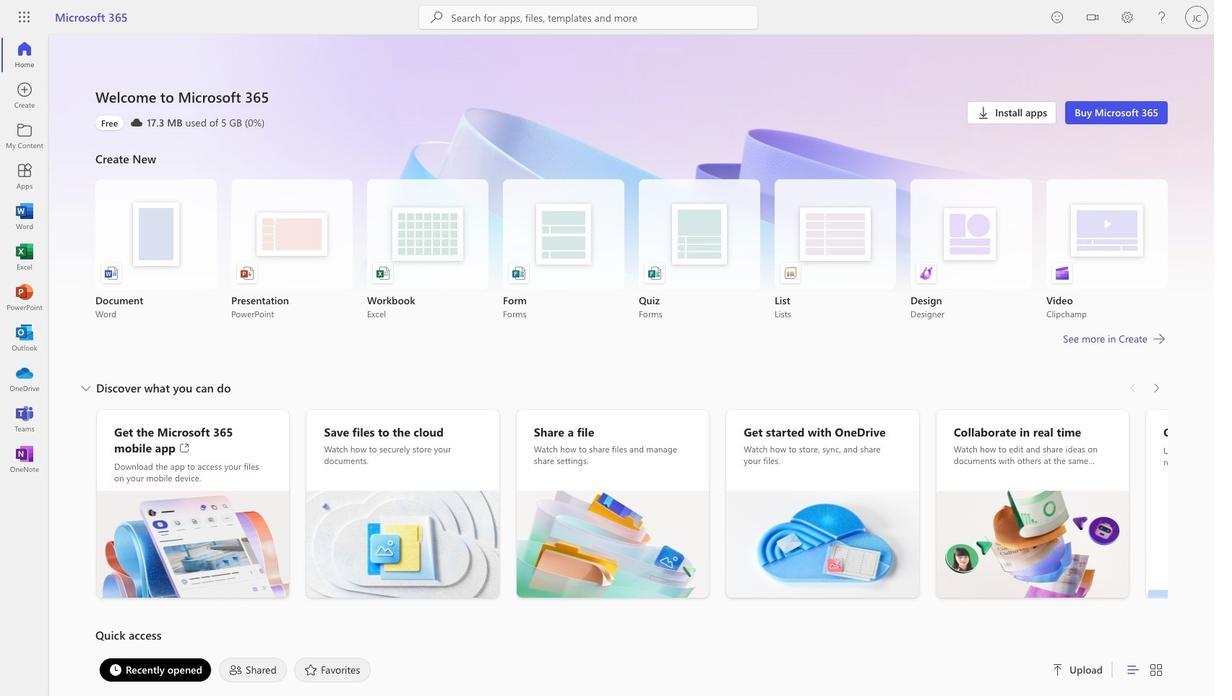 Task type: vqa. For each thing, say whether or not it's contained in the screenshot.
'Search Box'
yes



Task type: locate. For each thing, give the bounding box(es) containing it.
get started with onedrive image
[[727, 491, 919, 598]]

Search box. Suggestions appear as you type. search field
[[451, 6, 758, 29]]

outlook image
[[17, 331, 32, 346]]

application
[[0, 35, 1214, 696]]

word document image
[[104, 266, 119, 280]]

2 tab from the left
[[215, 658, 291, 682]]

this account doesn't have a microsoft 365 subscription. click to view your benefits. tooltip
[[95, 116, 124, 130]]

tab
[[95, 658, 215, 682], [215, 658, 291, 682], [291, 658, 375, 682]]

navigation
[[0, 35, 49, 480]]

forms survey image
[[512, 266, 526, 280]]

powerpoint image
[[17, 291, 32, 305]]

None search field
[[420, 6, 758, 29]]

jc image
[[1185, 6, 1209, 29]]

list
[[95, 179, 1168, 319]]

shared element
[[219, 658, 287, 682]]

share a file image
[[517, 491, 709, 598]]

tab list
[[95, 654, 1035, 686]]

banner
[[0, 0, 1214, 38]]

favorites element
[[294, 658, 371, 682]]

create new element
[[95, 147, 1168, 377]]

next image
[[1149, 377, 1164, 400]]

designer design image
[[919, 266, 934, 280]]

collaborate in real time image
[[937, 491, 1129, 598]]

my content image
[[17, 129, 32, 143]]

clipchamp video image
[[1055, 266, 1070, 280]]



Task type: describe. For each thing, give the bounding box(es) containing it.
excel image
[[17, 250, 32, 265]]

excel workbook image
[[376, 266, 390, 280]]

save files to the cloud image
[[307, 491, 499, 598]]

get the microsoft 365 mobile app image
[[97, 491, 289, 598]]

designer design image
[[919, 266, 934, 280]]

word image
[[17, 210, 32, 224]]

grow your business image
[[1146, 491, 1214, 598]]

new quiz image
[[648, 266, 662, 280]]

recently opened element
[[99, 658, 212, 682]]

3 tab from the left
[[291, 658, 375, 682]]

lists list image
[[784, 266, 798, 280]]

powerpoint presentation image
[[240, 266, 254, 280]]

teams image
[[17, 412, 32, 426]]

apps image
[[17, 169, 32, 184]]

onedrive image
[[17, 372, 32, 386]]

1 tab from the left
[[95, 658, 215, 682]]

home image
[[17, 48, 32, 62]]

create image
[[17, 88, 32, 103]]

onenote image
[[17, 453, 32, 467]]



